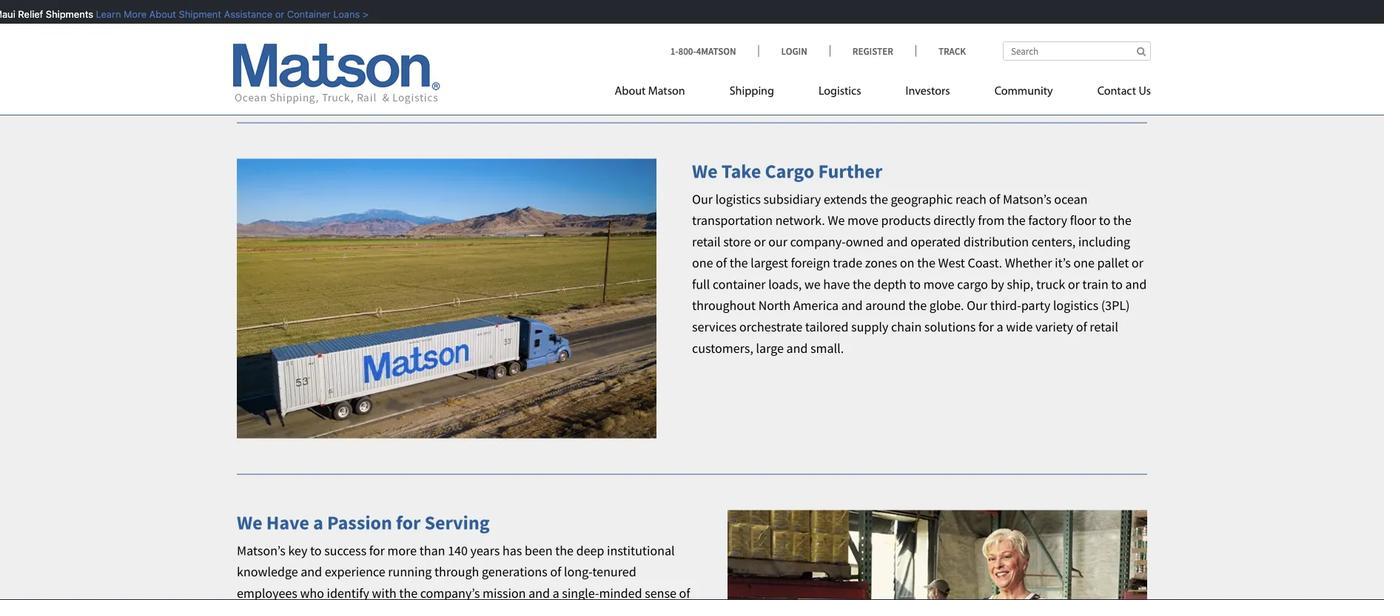 Task type: vqa. For each thing, say whether or not it's contained in the screenshot.
About Matson
yes



Task type: locate. For each thing, give the bounding box(es) containing it.
us
[[1139, 86, 1152, 97]]

about right more
[[144, 9, 171, 20]]

about left matson
[[615, 86, 646, 97]]

or
[[270, 9, 279, 20]]

about
[[144, 9, 171, 20], [615, 86, 646, 97]]

logistics link
[[797, 78, 884, 108]]

community link
[[973, 78, 1076, 108]]

about matson
[[615, 86, 686, 97]]

1 vertical spatial about
[[615, 86, 646, 97]]

track link
[[916, 45, 966, 57]]

contact us link
[[1076, 78, 1152, 108]]

shipping
[[730, 86, 775, 97]]

1 horizontal spatial about
[[615, 86, 646, 97]]

matson
[[649, 86, 686, 97]]

blue matson logo with ocean, shipping, truck, rail and logistics written beneath it. image
[[233, 44, 441, 104]]

track
[[939, 45, 966, 57]]

investors link
[[884, 78, 973, 108]]

Search search field
[[1003, 41, 1152, 61]]

1-800-4matson link
[[671, 45, 759, 57]]

contact
[[1098, 86, 1137, 97]]

community
[[995, 86, 1054, 97]]

None search field
[[1003, 41, 1152, 61]]

top menu navigation
[[615, 78, 1152, 108]]

4matson
[[697, 45, 737, 57]]

0 vertical spatial about
[[144, 9, 171, 20]]

search image
[[1137, 46, 1146, 56]]



Task type: describe. For each thing, give the bounding box(es) containing it.
more
[[118, 9, 141, 20]]

login link
[[759, 45, 830, 57]]

about inside top menu navigation
[[615, 86, 646, 97]]

1-
[[671, 45, 679, 57]]

learn more about shipment assistance or container loans >
[[90, 9, 363, 20]]

800-
[[679, 45, 697, 57]]

loans
[[328, 9, 355, 20]]

learn
[[90, 9, 116, 20]]

investors
[[906, 86, 951, 97]]

learn more about shipment assistance or container loans > link
[[90, 9, 363, 20]]

>
[[357, 9, 363, 20]]

logistics
[[819, 86, 862, 97]]

shipping link
[[708, 78, 797, 108]]

1-800-4matson
[[671, 45, 737, 57]]

container
[[282, 9, 325, 20]]

login
[[782, 45, 808, 57]]

0 horizontal spatial about
[[144, 9, 171, 20]]

about matson link
[[615, 78, 708, 108]]

register
[[853, 45, 894, 57]]

contact us
[[1098, 86, 1152, 97]]

register link
[[830, 45, 916, 57]]

assistance
[[219, 9, 267, 20]]

shipment
[[173, 9, 216, 20]]



